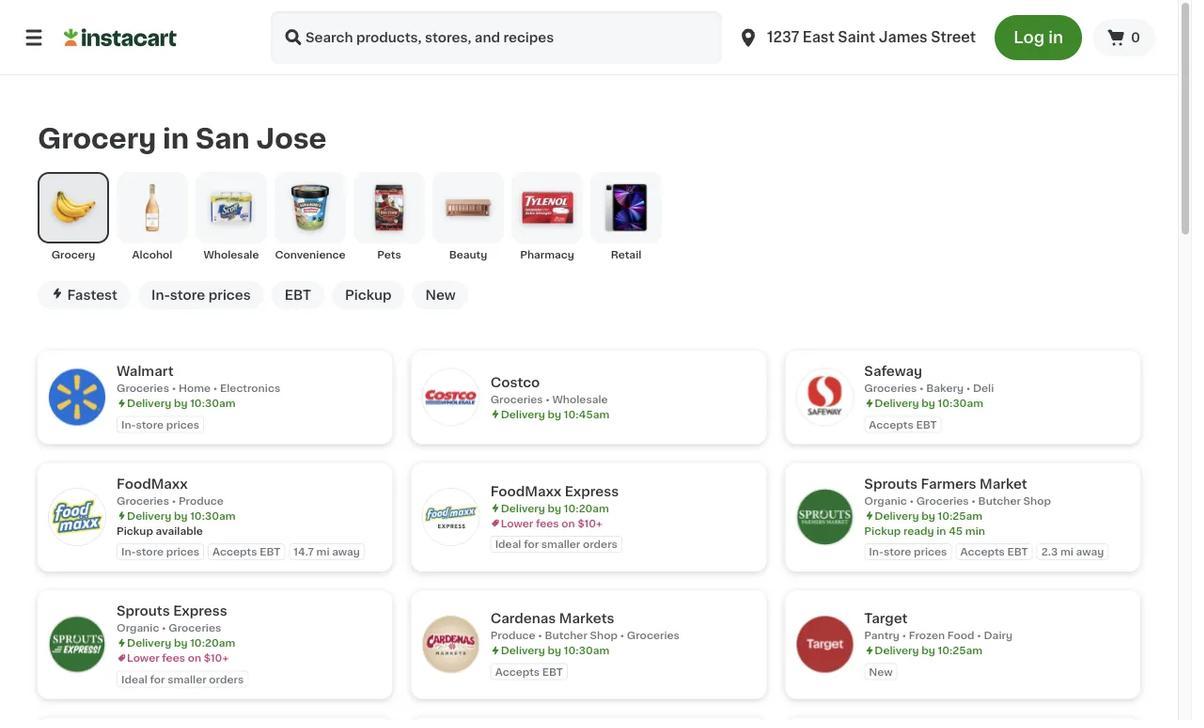 Task type: describe. For each thing, give the bounding box(es) containing it.
delivery by 10:45am
[[501, 409, 610, 420]]

target pantry • frozen food • dairy
[[865, 612, 1013, 641]]

0 horizontal spatial delivery by 10:20am
[[127, 638, 235, 649]]

produce inside cardenas markets produce • butcher shop • groceries
[[491, 631, 536, 641]]

in- down pickup available
[[121, 547, 136, 557]]

by down the foodmaxx express
[[548, 503, 562, 514]]

ebt down cardenas markets produce • butcher shop • groceries
[[543, 667, 563, 677]]

1 horizontal spatial new
[[870, 667, 893, 677]]

in-store prices down ready
[[870, 547, 948, 557]]

by down frozen
[[922, 646, 936, 656]]

by down "bakery"
[[922, 398, 936, 409]]

target image
[[797, 617, 854, 673]]

walmart image
[[49, 369, 105, 426]]

delivery by 10:30am for walmart
[[127, 398, 236, 409]]

0 horizontal spatial fees
[[162, 653, 185, 664]]

1 vertical spatial orders
[[209, 674, 244, 685]]

by down costco groceries • wholesale
[[548, 409, 562, 420]]

produce inside foodmaxx groceries • produce
[[179, 496, 224, 506]]

1 vertical spatial lower fees on $10+
[[127, 653, 229, 664]]

10:30am for cardenas markets
[[564, 646, 610, 656]]

10:30am for walmart
[[190, 398, 236, 409]]

1 vertical spatial for
[[150, 674, 165, 685]]

sprouts for sprouts express
[[117, 605, 170, 618]]

0 vertical spatial lower fees on $10+
[[501, 518, 603, 529]]

instacart logo image
[[64, 26, 177, 49]]

delivery by 10:30am up available
[[127, 511, 236, 521]]

0 vertical spatial ideal for smaller orders
[[496, 539, 618, 550]]

convenience
[[275, 250, 346, 260]]

ebt inside button
[[285, 289, 311, 302]]

in- down pickup ready in 45 min at bottom right
[[870, 547, 884, 557]]

butcher inside cardenas markets produce • butcher shop • groceries
[[545, 631, 588, 641]]

10:45am
[[564, 409, 610, 420]]

prices down pickup ready in 45 min at bottom right
[[915, 547, 948, 557]]

by down the home
[[174, 398, 188, 409]]

pickup for pickup ready in 45 min
[[865, 526, 902, 536]]

14.7
[[294, 547, 314, 557]]

delivery by 10:30am for cardenas
[[501, 646, 610, 656]]

cardenas markets produce • butcher shop • groceries
[[491, 612, 680, 641]]

in- inside button
[[151, 289, 170, 302]]

groceries inside sprouts express organic • groceries
[[169, 623, 221, 634]]

in-store prices down pickup available
[[121, 547, 200, 557]]

ebt left 14.7
[[260, 547, 281, 557]]

wholesale inside costco groceries • wholesale
[[553, 394, 608, 405]]

grocery for grocery
[[51, 250, 95, 260]]

electronics
[[220, 383, 281, 394]]

beauty
[[449, 250, 488, 260]]

by down cardenas markets produce • butcher shop • groceries
[[548, 646, 562, 656]]

accepts left 14.7
[[213, 547, 257, 557]]

ebt button
[[272, 281, 325, 309]]

store down ready
[[884, 547, 912, 557]]

2.3 mi away
[[1042, 547, 1105, 557]]

in-store prices down the home
[[121, 419, 200, 430]]

foodmaxx express image
[[423, 489, 480, 546]]

retail button
[[591, 172, 662, 262]]

0 horizontal spatial lower
[[127, 653, 160, 664]]

sprouts farmers market image
[[797, 489, 854, 546]]

by down sprouts express organic • groceries
[[174, 638, 188, 649]]

delivery up pickup available
[[127, 511, 171, 521]]

in for log
[[1049, 30, 1064, 46]]

0 vertical spatial fees
[[536, 518, 559, 529]]

accepts down cardenas
[[496, 667, 540, 677]]

1 horizontal spatial ideal
[[496, 539, 522, 550]]

accepts ebt down safeway groceries • bakery • deli
[[870, 419, 938, 430]]

1 vertical spatial 10:20am
[[190, 638, 235, 649]]

ebt left 2.3
[[1008, 547, 1029, 557]]

0 button
[[1094, 19, 1156, 56]]

accepts ebt left 14.7
[[213, 547, 281, 557]]

accepts ebt down cardenas
[[496, 667, 563, 677]]

target
[[865, 612, 908, 626]]

fastest button
[[38, 281, 131, 309]]

beauty button
[[433, 172, 504, 262]]

in- down walmart
[[121, 419, 136, 430]]

pharmacy button
[[512, 172, 583, 262]]

safeway image
[[797, 369, 854, 426]]

ebt down "bakery"
[[917, 419, 938, 430]]

delivery by 10:30am for safeway
[[875, 398, 984, 409]]

foodmaxx groceries • produce
[[117, 477, 224, 506]]

saint
[[839, 31, 876, 44]]

home
[[179, 383, 211, 394]]

log
[[1014, 30, 1045, 46]]

pickup available
[[117, 526, 203, 536]]

in-store prices inside button
[[151, 289, 251, 302]]

farmers
[[922, 477, 977, 491]]

sprouts for sprouts farmers market
[[865, 477, 918, 491]]

food
[[948, 631, 975, 641]]

1237
[[768, 31, 800, 44]]

0 vertical spatial orders
[[583, 539, 618, 550]]

san
[[196, 125, 250, 152]]

safeway groceries • bakery • deli
[[865, 365, 995, 394]]

foodmaxx for express
[[491, 485, 562, 498]]

walmart
[[117, 365, 174, 378]]

pickup ready in 45 min
[[865, 526, 986, 536]]

deli
[[974, 383, 995, 394]]

costco image
[[423, 369, 480, 426]]

markets
[[560, 612, 615, 626]]

pickup button
[[332, 281, 405, 309]]

grocery in san jose
[[38, 125, 327, 152]]

jose
[[256, 125, 327, 152]]

log in button
[[996, 15, 1083, 60]]

retail
[[611, 250, 642, 260]]

butcher inside sprouts farmers market organic • groceries • butcher shop
[[979, 496, 1022, 506]]

delivery down walmart
[[127, 398, 171, 409]]

delivery down cardenas
[[501, 646, 546, 656]]

store inside button
[[170, 289, 205, 302]]

1 horizontal spatial for
[[524, 539, 539, 550]]

new button
[[413, 281, 469, 309]]

away for sprouts farmers market
[[1077, 547, 1105, 557]]

14.7 mi away
[[294, 547, 360, 557]]

delivery down costco
[[501, 409, 546, 420]]

market
[[980, 477, 1028, 491]]

pets button
[[354, 172, 425, 262]]

1 horizontal spatial 10:20am
[[564, 503, 610, 514]]

1 horizontal spatial on
[[562, 518, 576, 529]]

street
[[932, 31, 977, 44]]

sprouts express image
[[49, 617, 105, 673]]

mi for foodmaxx
[[317, 547, 330, 557]]

bakery
[[927, 383, 964, 394]]

cardenas markets image
[[423, 617, 480, 673]]

0 horizontal spatial $10+
[[204, 653, 229, 664]]



Task type: locate. For each thing, give the bounding box(es) containing it.
0 horizontal spatial orders
[[209, 674, 244, 685]]

0 vertical spatial $10+
[[578, 518, 603, 529]]

costco groceries • wholesale
[[491, 376, 608, 405]]

ready
[[904, 526, 935, 536]]

groceries inside walmart groceries • home • electronics
[[117, 383, 169, 394]]

express inside sprouts express organic • groceries
[[173, 605, 227, 618]]

min
[[966, 526, 986, 536]]

1237 east saint james street
[[768, 31, 977, 44]]

pickup down pets
[[345, 289, 392, 302]]

lower fees on $10+ down sprouts express organic • groceries
[[127, 653, 229, 664]]

accepts
[[870, 419, 914, 430], [213, 547, 257, 557], [961, 547, 1006, 557], [496, 667, 540, 677]]

0 vertical spatial for
[[524, 539, 539, 550]]

new down beauty
[[426, 289, 456, 302]]

groceries
[[117, 383, 169, 394], [865, 383, 918, 394], [491, 394, 543, 405], [117, 496, 169, 506], [917, 496, 970, 506], [169, 623, 221, 634], [627, 631, 680, 641]]

accepts down safeway
[[870, 419, 914, 430]]

frozen
[[910, 631, 946, 641]]

0 vertical spatial express
[[565, 485, 619, 498]]

delivery
[[127, 398, 171, 409], [875, 398, 920, 409], [501, 409, 546, 420], [501, 503, 546, 514], [127, 511, 171, 521], [875, 511, 920, 521], [127, 638, 171, 649], [501, 646, 546, 656], [875, 646, 920, 656]]

grocery in san jose main content
[[0, 75, 1179, 721]]

$10+
[[578, 518, 603, 529], [204, 653, 229, 664]]

0 vertical spatial 10:20am
[[564, 503, 610, 514]]

foodmaxx for groceries
[[117, 477, 188, 491]]

1 vertical spatial produce
[[491, 631, 536, 641]]

new inside button
[[426, 289, 456, 302]]

1 vertical spatial fees
[[162, 653, 185, 664]]

delivery by 10:20am down the foodmaxx express
[[501, 503, 610, 514]]

in- down alcohol
[[151, 289, 170, 302]]

away for foodmaxx
[[332, 547, 360, 557]]

10:20am down the foodmaxx express
[[564, 503, 610, 514]]

sprouts inside sprouts farmers market organic • groceries • butcher shop
[[865, 477, 918, 491]]

1 horizontal spatial butcher
[[979, 496, 1022, 506]]

butcher down the market
[[979, 496, 1022, 506]]

1 vertical spatial smaller
[[168, 674, 207, 685]]

prices
[[209, 289, 251, 302], [166, 419, 200, 430], [166, 547, 200, 557], [915, 547, 948, 557]]

groceries inside safeway groceries • bakery • deli
[[865, 383, 918, 394]]

grocery inside button
[[51, 250, 95, 260]]

express down available
[[173, 605, 227, 618]]

10:30am down "bakery"
[[938, 398, 984, 409]]

0 vertical spatial shop
[[1024, 496, 1052, 506]]

in
[[1049, 30, 1064, 46], [163, 125, 189, 152], [937, 526, 947, 536]]

prices inside button
[[209, 289, 251, 302]]

0 horizontal spatial foodmaxx
[[117, 477, 188, 491]]

delivery down safeway
[[875, 398, 920, 409]]

dairy
[[985, 631, 1013, 641]]

wholesale
[[204, 250, 259, 260], [553, 394, 608, 405]]

0 vertical spatial grocery
[[38, 125, 156, 152]]

alcohol
[[132, 250, 173, 260]]

1 vertical spatial lower
[[127, 653, 160, 664]]

in-store prices down alcohol
[[151, 289, 251, 302]]

in left san
[[163, 125, 189, 152]]

james
[[879, 31, 928, 44]]

groceries inside foodmaxx groceries • produce
[[117, 496, 169, 506]]

0 horizontal spatial 10:20am
[[190, 638, 235, 649]]

pantry
[[865, 631, 900, 641]]

10:30am
[[190, 398, 236, 409], [938, 398, 984, 409], [190, 511, 236, 521], [564, 646, 610, 656]]

in-store prices
[[151, 289, 251, 302], [121, 419, 200, 430], [121, 547, 200, 557], [870, 547, 948, 557]]

groceries inside costco groceries • wholesale
[[491, 394, 543, 405]]

1 delivery by 10:25am from the top
[[875, 511, 983, 521]]

0 vertical spatial organic
[[865, 496, 908, 506]]

express
[[565, 485, 619, 498], [173, 605, 227, 618]]

produce
[[179, 496, 224, 506], [491, 631, 536, 641]]

0 horizontal spatial ideal for smaller orders
[[121, 674, 244, 685]]

1 horizontal spatial smaller
[[542, 539, 581, 550]]

wholesale button
[[196, 172, 267, 262]]

0 horizontal spatial on
[[188, 653, 201, 664]]

10:30am up available
[[190, 511, 236, 521]]

away right 14.7
[[332, 547, 360, 557]]

lower down the foodmaxx express
[[501, 518, 534, 529]]

$10+ down sprouts express organic • groceries
[[204, 653, 229, 664]]

foodmaxx right the foodmaxx express image at bottom
[[491, 485, 562, 498]]

store down alcohol
[[170, 289, 205, 302]]

1 mi from the left
[[317, 547, 330, 557]]

10:30am down cardenas markets produce • butcher shop • groceries
[[564, 646, 610, 656]]

0 vertical spatial new
[[426, 289, 456, 302]]

butcher
[[979, 496, 1022, 506], [545, 631, 588, 641]]

1 vertical spatial grocery
[[51, 250, 95, 260]]

smaller down sprouts express organic • groceries
[[168, 674, 207, 685]]

log in
[[1014, 30, 1064, 46]]

1 horizontal spatial lower fees on $10+
[[501, 518, 603, 529]]

delivery up ready
[[875, 511, 920, 521]]

ebt down convenience
[[285, 289, 311, 302]]

0 vertical spatial ideal
[[496, 539, 522, 550]]

1 horizontal spatial fees
[[536, 518, 559, 529]]

sprouts
[[865, 477, 918, 491], [117, 605, 170, 618]]

foodmaxx inside foodmaxx groceries • produce
[[117, 477, 188, 491]]

0 horizontal spatial butcher
[[545, 631, 588, 641]]

lower down sprouts express organic • groceries
[[127, 653, 160, 664]]

1237 east saint james street button
[[738, 11, 977, 64]]

0 vertical spatial produce
[[179, 496, 224, 506]]

prices left ebt button
[[209, 289, 251, 302]]

pickup left available
[[117, 526, 153, 536]]

1 vertical spatial sprouts
[[117, 605, 170, 618]]

0 vertical spatial delivery by 10:20am
[[501, 503, 610, 514]]

10:20am down sprouts express organic • groceries
[[190, 638, 235, 649]]

ideal for smaller orders
[[496, 539, 618, 550], [121, 674, 244, 685]]

store
[[170, 289, 205, 302], [136, 419, 164, 430], [136, 547, 164, 557], [884, 547, 912, 557]]

10:25am up 45
[[938, 511, 983, 521]]

0 horizontal spatial lower fees on $10+
[[127, 653, 229, 664]]

0 vertical spatial smaller
[[542, 539, 581, 550]]

foodmaxx image
[[49, 489, 105, 546]]

0 horizontal spatial in
[[163, 125, 189, 152]]

1 vertical spatial on
[[188, 653, 201, 664]]

0 vertical spatial in
[[1049, 30, 1064, 46]]

grocery button
[[38, 172, 109, 262]]

ebt
[[285, 289, 311, 302], [917, 419, 938, 430], [260, 547, 281, 557], [1008, 547, 1029, 557], [543, 667, 563, 677]]

sprouts express organic • groceries
[[117, 605, 227, 634]]

store down pickup available
[[136, 547, 164, 557]]

delivery by 10:25am down frozen
[[875, 646, 983, 656]]

available
[[156, 526, 203, 536]]

2 away from the left
[[1077, 547, 1105, 557]]

store down walmart
[[136, 419, 164, 430]]

for down the foodmaxx express
[[524, 539, 539, 550]]

organic up ready
[[865, 496, 908, 506]]

1 horizontal spatial shop
[[1024, 496, 1052, 506]]

1 horizontal spatial produce
[[491, 631, 536, 641]]

10:25am
[[938, 511, 983, 521], [938, 646, 983, 656]]

in-
[[151, 289, 170, 302], [121, 419, 136, 430], [121, 547, 136, 557], [870, 547, 884, 557]]

2.3
[[1042, 547, 1059, 557]]

delivery by 10:30am down "bakery"
[[875, 398, 984, 409]]

1 10:25am from the top
[[938, 511, 983, 521]]

shop down the market
[[1024, 496, 1052, 506]]

1 horizontal spatial foodmaxx
[[491, 485, 562, 498]]

2 vertical spatial in
[[937, 526, 947, 536]]

orders down the foodmaxx express
[[583, 539, 618, 550]]

foodmaxx up pickup available
[[117, 477, 188, 491]]

0 vertical spatial delivery by 10:25am
[[875, 511, 983, 521]]

fees down sprouts express organic • groceries
[[162, 653, 185, 664]]

1 horizontal spatial sprouts
[[865, 477, 918, 491]]

mi for sprouts farmers market
[[1061, 547, 1074, 557]]

0 vertical spatial on
[[562, 518, 576, 529]]

delivery by 10:30am down the home
[[127, 398, 236, 409]]

groceries inside cardenas markets produce • butcher shop • groceries
[[627, 631, 680, 641]]

in left 45
[[937, 526, 947, 536]]

1 horizontal spatial organic
[[865, 496, 908, 506]]

alcohol button
[[117, 172, 188, 262]]

smaller down the foodmaxx express
[[542, 539, 581, 550]]

organic
[[865, 496, 908, 506], [117, 623, 159, 634]]

1 horizontal spatial in
[[937, 526, 947, 536]]

accepts ebt
[[870, 419, 938, 430], [213, 547, 281, 557], [961, 547, 1029, 557], [496, 667, 563, 677]]

in-store prices button
[[138, 281, 264, 309]]

smaller
[[542, 539, 581, 550], [168, 674, 207, 685]]

• inside foodmaxx groceries • produce
[[172, 496, 176, 506]]

convenience button
[[275, 172, 346, 262]]

accepts down min
[[961, 547, 1006, 557]]

costco
[[491, 376, 540, 389]]

in right log at the top
[[1049, 30, 1064, 46]]

0 horizontal spatial for
[[150, 674, 165, 685]]

mi right 2.3
[[1061, 547, 1074, 557]]

by up pickup ready in 45 min at bottom right
[[922, 511, 936, 521]]

by up available
[[174, 511, 188, 521]]

foodmaxx express
[[491, 485, 619, 498]]

0 vertical spatial butcher
[[979, 496, 1022, 506]]

ideal down sprouts express organic • groceries
[[121, 674, 148, 685]]

organic inside sprouts express organic • groceries
[[117, 623, 159, 634]]

1 vertical spatial in
[[163, 125, 189, 152]]

2 horizontal spatial pickup
[[865, 526, 902, 536]]

lower fees on $10+
[[501, 518, 603, 529], [127, 653, 229, 664]]

$10+ down the foodmaxx express
[[578, 518, 603, 529]]

on down the foodmaxx express
[[562, 518, 576, 529]]

1 horizontal spatial delivery by 10:20am
[[501, 503, 610, 514]]

shop
[[1024, 496, 1052, 506], [590, 631, 618, 641]]

1 horizontal spatial ideal for smaller orders
[[496, 539, 618, 550]]

organic right the sprouts express image
[[117, 623, 159, 634]]

1 horizontal spatial wholesale
[[553, 394, 608, 405]]

prices down the home
[[166, 419, 200, 430]]

foodmaxx
[[117, 477, 188, 491], [491, 485, 562, 498]]

10:30am for safeway
[[938, 398, 984, 409]]

sprouts inside sprouts express organic • groceries
[[117, 605, 170, 618]]

0 horizontal spatial wholesale
[[204, 250, 259, 260]]

wholesale up 10:45am
[[553, 394, 608, 405]]

2 10:25am from the top
[[938, 646, 983, 656]]

produce up available
[[179, 496, 224, 506]]

0 vertical spatial lower
[[501, 518, 534, 529]]

accepts ebt down min
[[961, 547, 1029, 557]]

safeway
[[865, 365, 923, 378]]

east
[[803, 31, 835, 44]]

1237 east saint james street button
[[730, 11, 984, 64]]

pickup inside button
[[345, 289, 392, 302]]

2 horizontal spatial in
[[1049, 30, 1064, 46]]

for
[[524, 539, 539, 550], [150, 674, 165, 685]]

express for foodmaxx express
[[565, 485, 619, 498]]

0 horizontal spatial produce
[[179, 496, 224, 506]]

groceries inside sprouts farmers market organic • groceries • butcher shop
[[917, 496, 970, 506]]

None search field
[[271, 11, 723, 64]]

1 vertical spatial $10+
[[204, 653, 229, 664]]

1 vertical spatial ideal for smaller orders
[[121, 674, 244, 685]]

lower fees on $10+ down the foodmaxx express
[[501, 518, 603, 529]]

express for sprouts express organic • groceries
[[173, 605, 227, 618]]

sprouts farmers market organic • groceries • butcher shop
[[865, 477, 1052, 506]]

orders
[[583, 539, 618, 550], [209, 674, 244, 685]]

organic inside sprouts farmers market organic • groceries • butcher shop
[[865, 496, 908, 506]]

1 away from the left
[[332, 547, 360, 557]]

fees down the foodmaxx express
[[536, 518, 559, 529]]

wholesale inside button
[[204, 250, 259, 260]]

new
[[426, 289, 456, 302], [870, 667, 893, 677]]

for down sprouts express organic • groceries
[[150, 674, 165, 685]]

Search field
[[271, 11, 723, 64]]

2 mi from the left
[[1061, 547, 1074, 557]]

away
[[332, 547, 360, 557], [1077, 547, 1105, 557]]

0 horizontal spatial smaller
[[168, 674, 207, 685]]

grocery up fastest button on the left
[[51, 250, 95, 260]]

delivery by 10:20am down sprouts express organic • groceries
[[127, 638, 235, 649]]

walmart groceries • home • electronics
[[117, 365, 281, 394]]

0 horizontal spatial away
[[332, 547, 360, 557]]

0 horizontal spatial new
[[426, 289, 456, 302]]

1 horizontal spatial orders
[[583, 539, 618, 550]]

ideal right the foodmaxx express image at bottom
[[496, 539, 522, 550]]

1 vertical spatial delivery by 10:20am
[[127, 638, 235, 649]]

grocery for grocery in san jose
[[38, 125, 156, 152]]

1 horizontal spatial pickup
[[345, 289, 392, 302]]

0 horizontal spatial ideal
[[121, 674, 148, 685]]

1 vertical spatial butcher
[[545, 631, 588, 641]]

0
[[1132, 31, 1141, 44]]

0 horizontal spatial sprouts
[[117, 605, 170, 618]]

1 vertical spatial ideal
[[121, 674, 148, 685]]

45
[[949, 526, 964, 536]]

ideal
[[496, 539, 522, 550], [121, 674, 148, 685]]

1 horizontal spatial express
[[565, 485, 619, 498]]

shop inside sprouts farmers market organic • groceries • butcher shop
[[1024, 496, 1052, 506]]

grocery up grocery button
[[38, 125, 156, 152]]

10:30am down the home
[[190, 398, 236, 409]]

1 vertical spatial shop
[[590, 631, 618, 641]]

delivery by 10:30am down cardenas markets produce • butcher shop • groceries
[[501, 646, 610, 656]]

grocery
[[38, 125, 156, 152], [51, 250, 95, 260]]

0 horizontal spatial shop
[[590, 631, 618, 641]]

shop down markets
[[590, 631, 618, 641]]

1 horizontal spatial mi
[[1061, 547, 1074, 557]]

fastest
[[67, 289, 118, 302]]

1 horizontal spatial $10+
[[578, 518, 603, 529]]

delivery down the foodmaxx express
[[501, 503, 546, 514]]

pets
[[378, 250, 402, 260]]

2 delivery by 10:25am from the top
[[875, 646, 983, 656]]

sprouts right the sprouts express image
[[117, 605, 170, 618]]

in inside button
[[1049, 30, 1064, 46]]

1 vertical spatial wholesale
[[553, 394, 608, 405]]

wholesale up in-store prices button
[[204, 250, 259, 260]]

1 horizontal spatial lower
[[501, 518, 534, 529]]

prices down available
[[166, 547, 200, 557]]

ideal for smaller orders down sprouts express organic • groceries
[[121, 674, 244, 685]]

1 vertical spatial delivery by 10:25am
[[875, 646, 983, 656]]

mi
[[317, 547, 330, 557], [1061, 547, 1074, 557]]

delivery down pantry
[[875, 646, 920, 656]]

0 horizontal spatial pickup
[[117, 526, 153, 536]]

lower
[[501, 518, 534, 529], [127, 653, 160, 664]]

0 vertical spatial wholesale
[[204, 250, 259, 260]]

0 vertical spatial sprouts
[[865, 477, 918, 491]]

• inside costco groceries • wholesale
[[546, 394, 550, 405]]

express down 10:45am
[[565, 485, 619, 498]]

shop inside cardenas markets produce • butcher shop • groceries
[[590, 631, 618, 641]]

cardenas
[[491, 612, 556, 626]]

in for grocery
[[163, 125, 189, 152]]

delivery down sprouts express organic • groceries
[[127, 638, 171, 649]]

0 horizontal spatial organic
[[117, 623, 159, 634]]

orders down sprouts express organic • groceries
[[209, 674, 244, 685]]

1 horizontal spatial away
[[1077, 547, 1105, 557]]

by
[[174, 398, 188, 409], [922, 398, 936, 409], [548, 409, 562, 420], [548, 503, 562, 514], [174, 511, 188, 521], [922, 511, 936, 521], [174, 638, 188, 649], [548, 646, 562, 656], [922, 646, 936, 656]]

pickup left ready
[[865, 526, 902, 536]]

1 vertical spatial 10:25am
[[938, 646, 983, 656]]

butcher down markets
[[545, 631, 588, 641]]

1 vertical spatial express
[[173, 605, 227, 618]]

0 horizontal spatial express
[[173, 605, 227, 618]]

• inside sprouts express organic • groceries
[[162, 623, 166, 634]]

delivery by 10:25am
[[875, 511, 983, 521], [875, 646, 983, 656]]

ideal for smaller orders down the foodmaxx express
[[496, 539, 618, 550]]

mi right 14.7
[[317, 547, 330, 557]]

pharmacy
[[520, 250, 575, 260]]

1 vertical spatial organic
[[117, 623, 159, 634]]

10:25am down food
[[938, 646, 983, 656]]

new down pantry
[[870, 667, 893, 677]]

0 horizontal spatial mi
[[317, 547, 330, 557]]

pickup for pickup available
[[117, 526, 153, 536]]

pickup for pickup
[[345, 289, 392, 302]]

0 vertical spatial 10:25am
[[938, 511, 983, 521]]



Task type: vqa. For each thing, say whether or not it's contained in the screenshot.


